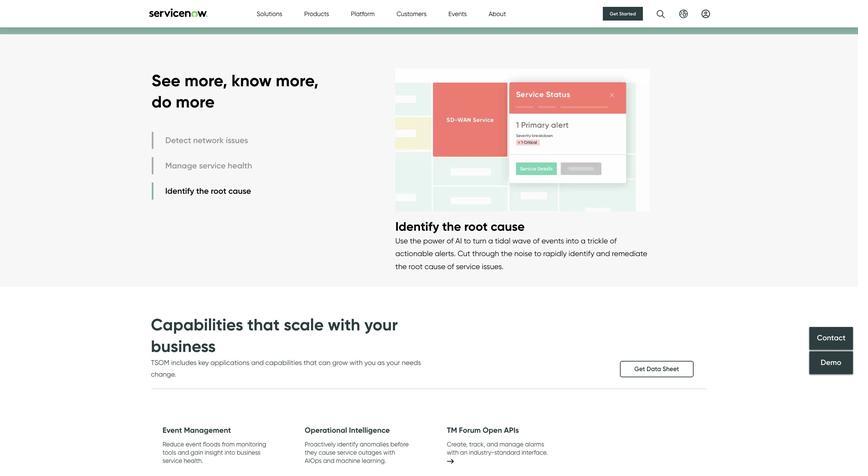 Task type: vqa. For each thing, say whether or not it's contained in the screenshot.
$ inside $ 677.61 Intraday high
no



Task type: locate. For each thing, give the bounding box(es) containing it.
0 vertical spatial identify
[[569, 249, 595, 258]]

operational intelligence
[[305, 426, 390, 435]]

1 horizontal spatial more,
[[276, 70, 319, 91]]

into down "from"
[[225, 449, 235, 457]]

that
[[247, 315, 280, 335], [304, 359, 317, 367]]

1 horizontal spatial identify
[[396, 219, 439, 234]]

2 vertical spatial root
[[409, 262, 423, 271]]

to right ai
[[464, 236, 471, 245]]

1 horizontal spatial a
[[581, 236, 586, 245]]

and inside the reduce event floods from monitoring tools and gain insight into business service health.
[[178, 449, 189, 457]]

root
[[211, 186, 226, 196], [464, 219, 488, 234], [409, 262, 423, 271]]

includes
[[171, 359, 197, 367]]

events button
[[449, 9, 467, 18]]

insight
[[205, 449, 223, 457]]

and right aiops
[[323, 458, 335, 465]]

0 horizontal spatial that
[[247, 315, 280, 335]]

data
[[647, 366, 661, 373]]

servicenow image
[[148, 8, 208, 17]]

cause inside "proactively identify anomalies before they cause service outages with aiops and machine learning."
[[319, 449, 336, 457]]

1 vertical spatial to
[[534, 249, 542, 258]]

remediate
[[612, 249, 648, 258]]

see more, know more, do more
[[152, 70, 319, 112]]

0 horizontal spatial more,
[[185, 70, 227, 91]]

and
[[597, 249, 610, 258], [251, 359, 264, 367], [487, 441, 498, 448], [178, 449, 189, 457], [323, 458, 335, 465]]

get for get started
[[610, 11, 618, 17]]

1 horizontal spatial root
[[409, 262, 423, 271]]

cause down alerts. on the bottom of the page
[[425, 262, 446, 271]]

health.
[[184, 458, 203, 465]]

industry-
[[469, 449, 495, 457]]

change.
[[151, 370, 176, 379]]

noise
[[515, 249, 533, 258]]

0 horizontal spatial to
[[464, 236, 471, 245]]

and up industry-
[[487, 441, 498, 448]]

detect network issues link
[[152, 132, 254, 149]]

issues.
[[482, 262, 504, 271]]

business
[[151, 336, 216, 357], [237, 449, 261, 457]]

0 horizontal spatial identify
[[165, 186, 194, 196]]

1 horizontal spatial identify
[[569, 249, 595, 258]]

0 horizontal spatial identify
[[337, 441, 358, 448]]

key
[[198, 359, 209, 367]]

tools
[[163, 449, 176, 457]]

root inside identify the root cause link
[[211, 186, 226, 196]]

of down alerts. on the bottom of the page
[[447, 262, 454, 271]]

0 vertical spatial that
[[247, 315, 280, 335]]

get data sheet
[[635, 366, 679, 373]]

of
[[447, 236, 454, 245], [533, 236, 540, 245], [610, 236, 617, 245], [447, 262, 454, 271]]

health
[[228, 161, 252, 171]]

a right turn at the bottom right of page
[[489, 236, 493, 245]]

and inside "proactively identify anomalies before they cause service outages with aiops and machine learning."
[[323, 458, 335, 465]]

reduce
[[163, 441, 184, 448]]

your
[[365, 315, 398, 335], [387, 359, 400, 367]]

and up health.
[[178, 449, 189, 457]]

1 vertical spatial into
[[225, 449, 235, 457]]

cause down health
[[229, 186, 251, 196]]

with
[[328, 315, 360, 335], [350, 359, 363, 367], [384, 449, 395, 457], [447, 449, 459, 457]]

1 vertical spatial identify
[[337, 441, 358, 448]]

0 vertical spatial your
[[365, 315, 398, 335]]

ai
[[456, 236, 462, 245]]

as
[[378, 359, 385, 367]]

0 horizontal spatial root
[[211, 186, 226, 196]]

0 horizontal spatial a
[[489, 236, 493, 245]]

root up turn at the bottom right of page
[[464, 219, 488, 234]]

0 horizontal spatial into
[[225, 449, 235, 457]]

the up ai
[[442, 219, 461, 234]]

service down cut
[[456, 262, 480, 271]]

telecom management status alerts to solve issues fast image
[[396, 62, 650, 219]]

service up machine
[[337, 449, 357, 457]]

started
[[620, 11, 636, 17]]

identify up 'use'
[[396, 219, 439, 234]]

cause down the proactively
[[319, 449, 336, 457]]

floods
[[203, 441, 220, 448]]

about
[[489, 10, 506, 17]]

0 vertical spatial into
[[566, 236, 579, 245]]

identify down trickle
[[569, 249, 595, 258]]

into
[[566, 236, 579, 245], [225, 449, 235, 457]]

contact link
[[810, 327, 853, 350]]

manage service health
[[165, 161, 252, 171]]

1 vertical spatial get
[[635, 366, 645, 373]]

and inside identify the root cause use the power of ai to turn a tidal wave of events into a trickle of actionable alerts. cut through the noise to rapidly identify and remediate the root cause of service issues.
[[597, 249, 610, 258]]

0 horizontal spatial business
[[151, 336, 216, 357]]

business down monitoring
[[237, 449, 261, 457]]

0 vertical spatial business
[[151, 336, 216, 357]]

and down trickle
[[597, 249, 610, 258]]

learning.
[[362, 458, 386, 465]]

event management
[[163, 426, 231, 435]]

more,
[[185, 70, 227, 91], [276, 70, 319, 91]]

applications
[[211, 359, 250, 367]]

root down manage service health
[[211, 186, 226, 196]]

into inside identify the root cause use the power of ai to turn a tidal wave of events into a trickle of actionable alerts. cut through the noise to rapidly identify and remediate the root cause of service issues.
[[566, 236, 579, 245]]

1 vertical spatial that
[[304, 359, 317, 367]]

power
[[423, 236, 445, 245]]

the down the manage service health link
[[196, 186, 209, 196]]

forum
[[459, 426, 481, 435]]

1 vertical spatial business
[[237, 449, 261, 457]]

root down actionable
[[409, 262, 423, 271]]

contact
[[817, 334, 846, 343]]

0 horizontal spatial get
[[610, 11, 618, 17]]

2 horizontal spatial root
[[464, 219, 488, 234]]

get left data
[[635, 366, 645, 373]]

0 vertical spatial to
[[464, 236, 471, 245]]

to
[[464, 236, 471, 245], [534, 249, 542, 258]]

0 vertical spatial get
[[610, 11, 618, 17]]

identify for identify the root cause
[[165, 186, 194, 196]]

root for identify the root cause use the power of ai to turn a tidal wave of events into a trickle of actionable alerts. cut through the noise to rapidly identify and remediate the root cause of service issues.
[[464, 219, 488, 234]]

create, track, and manage alarms with an industry-standard interface.
[[447, 441, 548, 457]]

alarms
[[525, 441, 544, 448]]

wave
[[513, 236, 531, 245]]

get left the started
[[610, 11, 618, 17]]

and inside the create, track, and manage alarms with an industry-standard interface.
[[487, 441, 498, 448]]

standard
[[495, 449, 520, 457]]

machine
[[336, 458, 360, 465]]

business inside capabilities that scale with your business tsom includes key applications and capabilities that can grow with you as your needs change.
[[151, 336, 216, 357]]

business up includes
[[151, 336, 216, 357]]

identify down manage
[[165, 186, 194, 196]]

1 more, from the left
[[185, 70, 227, 91]]

1 horizontal spatial get
[[635, 366, 645, 373]]

cause up tidal
[[491, 219, 525, 234]]

of right wave
[[533, 236, 540, 245]]

identify for identify the root cause use the power of ai to turn a tidal wave of events into a trickle of actionable alerts. cut through the noise to rapidly identify and remediate the root cause of service issues.
[[396, 219, 439, 234]]

into right events
[[566, 236, 579, 245]]

cause
[[229, 186, 251, 196], [491, 219, 525, 234], [425, 262, 446, 271], [319, 449, 336, 457]]

open
[[483, 426, 502, 435]]

0 vertical spatial identify
[[165, 186, 194, 196]]

solutions button
[[257, 9, 282, 18]]

a left trickle
[[581, 236, 586, 245]]

demo link
[[810, 352, 853, 374]]

customers
[[397, 10, 427, 17]]

1 horizontal spatial into
[[566, 236, 579, 245]]

tm forum open apis
[[447, 426, 519, 435]]

to right the noise
[[534, 249, 542, 258]]

1 vertical spatial identify
[[396, 219, 439, 234]]

get
[[610, 11, 618, 17], [635, 366, 645, 373]]

0 vertical spatial root
[[211, 186, 226, 196]]

1 horizontal spatial business
[[237, 449, 261, 457]]

the up actionable
[[410, 236, 422, 245]]

identify
[[165, 186, 194, 196], [396, 219, 439, 234]]

with inside "proactively identify anomalies before they cause service outages with aiops and machine learning."
[[384, 449, 395, 457]]

identify
[[569, 249, 595, 258], [337, 441, 358, 448]]

identify inside identify the root cause use the power of ai to turn a tidal wave of events into a trickle of actionable alerts. cut through the noise to rapidly identify and remediate the root cause of service issues.
[[396, 219, 439, 234]]

identify down operational intelligence
[[337, 441, 358, 448]]

products button
[[304, 9, 329, 18]]

and left capabilities
[[251, 359, 264, 367]]

service down the tools
[[163, 458, 182, 465]]

customers button
[[397, 9, 427, 18]]

service inside "proactively identify anomalies before they cause service outages with aiops and machine learning."
[[337, 449, 357, 457]]

1 vertical spatial root
[[464, 219, 488, 234]]

use
[[396, 236, 408, 245]]



Task type: describe. For each thing, give the bounding box(es) containing it.
more
[[176, 92, 215, 112]]

anomalies
[[360, 441, 389, 448]]

identify the root cause use the power of ai to turn a tidal wave of events into a trickle of actionable alerts. cut through the noise to rapidly identify and remediate the root cause of service issues.
[[396, 219, 648, 271]]

service down network at the left
[[199, 161, 226, 171]]

do
[[152, 92, 172, 112]]

network
[[193, 135, 224, 145]]

of right trickle
[[610, 236, 617, 245]]

get data sheet link
[[620, 361, 694, 378]]

1 horizontal spatial to
[[534, 249, 542, 258]]

get started link
[[603, 7, 643, 21]]

detect
[[165, 135, 191, 145]]

events
[[542, 236, 564, 245]]

create,
[[447, 441, 468, 448]]

get started
[[610, 11, 636, 17]]

identify inside identify the root cause use the power of ai to turn a tidal wave of events into a trickle of actionable alerts. cut through the noise to rapidly identify and remediate the root cause of service issues.
[[569, 249, 595, 258]]

know
[[232, 70, 272, 91]]

sheet
[[663, 366, 679, 373]]

cut
[[458, 249, 470, 258]]

root for identify the root cause
[[211, 186, 226, 196]]

platform
[[351, 10, 375, 17]]

track,
[[469, 441, 485, 448]]

identify inside "proactively identify anomalies before they cause service outages with aiops and machine learning."
[[337, 441, 358, 448]]

through
[[472, 249, 499, 258]]

capabilities that scale with your business tsom includes key applications and capabilities that can grow with you as your needs change.
[[151, 315, 421, 379]]

apis
[[504, 426, 519, 435]]

into inside the reduce event floods from monitoring tools and gain insight into business service health.
[[225, 449, 235, 457]]

platform button
[[351, 9, 375, 18]]

event
[[186, 441, 202, 448]]

1 a from the left
[[489, 236, 493, 245]]

event
[[163, 426, 182, 435]]

management
[[184, 426, 231, 435]]

solutions
[[257, 10, 282, 17]]

you
[[365, 359, 376, 367]]

get for get data sheet
[[635, 366, 645, 373]]

alerts.
[[435, 249, 456, 258]]

actionable
[[396, 249, 433, 258]]

1 horizontal spatial that
[[304, 359, 317, 367]]

scale
[[284, 315, 324, 335]]

manage service health link
[[152, 157, 254, 174]]

tidal
[[495, 236, 511, 245]]

with inside the create, track, and manage alarms with an industry-standard interface.
[[447, 449, 459, 457]]

an
[[460, 449, 468, 457]]

outages
[[359, 449, 382, 457]]

needs
[[402, 359, 421, 367]]

detect network issues
[[165, 135, 248, 145]]

go to servicenow account image
[[702, 9, 710, 18]]

identify the root cause link
[[152, 183, 254, 200]]

service inside identify the root cause use the power of ai to turn a tidal wave of events into a trickle of actionable alerts. cut through the noise to rapidly identify and remediate the root cause of service issues.
[[456, 262, 480, 271]]

about button
[[489, 9, 506, 18]]

intelligence
[[349, 426, 390, 435]]

capabilities
[[151, 315, 243, 335]]

from
[[222, 441, 235, 448]]

monitoring
[[236, 441, 266, 448]]

they
[[305, 449, 317, 457]]

2 a from the left
[[581, 236, 586, 245]]

products
[[304, 10, 329, 17]]

interface.
[[522, 449, 548, 457]]

1 vertical spatial your
[[387, 359, 400, 367]]

before
[[391, 441, 409, 448]]

business inside the reduce event floods from monitoring tools and gain insight into business service health.
[[237, 449, 261, 457]]

gain
[[191, 449, 203, 457]]

trickle
[[588, 236, 608, 245]]

turn
[[473, 236, 487, 245]]

tsom
[[151, 359, 169, 367]]

the down tidal
[[501, 249, 513, 258]]

proactively identify anomalies before they cause service outages with aiops and machine learning.
[[305, 441, 409, 465]]

reduce event floods from monitoring tools and gain insight into business service health.
[[163, 441, 266, 465]]

of left ai
[[447, 236, 454, 245]]

events
[[449, 10, 467, 17]]

and inside capabilities that scale with your business tsom includes key applications and capabilities that can grow with you as your needs change.
[[251, 359, 264, 367]]

service inside the reduce event floods from monitoring tools and gain insight into business service health.
[[163, 458, 182, 465]]

tm
[[447, 426, 457, 435]]

manage
[[500, 441, 524, 448]]

see
[[152, 70, 181, 91]]

2 more, from the left
[[276, 70, 319, 91]]

proactively
[[305, 441, 336, 448]]

manage
[[165, 161, 197, 171]]

the down actionable
[[396, 262, 407, 271]]

capabilities
[[266, 359, 302, 367]]

demo
[[821, 358, 842, 367]]

identify the root cause
[[165, 186, 251, 196]]

can
[[319, 359, 331, 367]]

rapidly
[[544, 249, 567, 258]]

operational
[[305, 426, 347, 435]]



